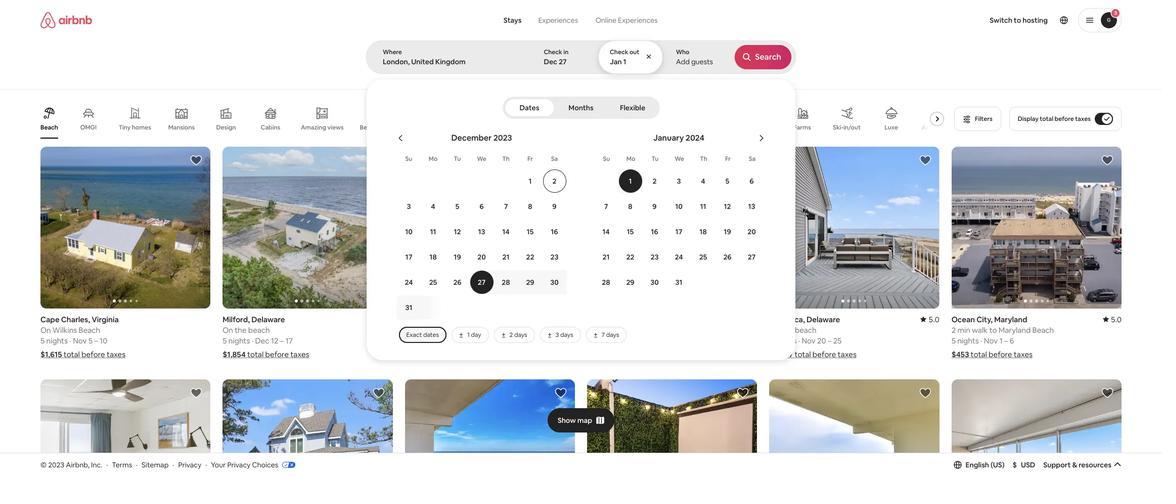 Task type: vqa. For each thing, say whether or not it's contained in the screenshot.


Task type: describe. For each thing, give the bounding box(es) containing it.
1 sa from the left
[[552, 155, 558, 163]]

1 horizontal spatial 13 button
[[740, 194, 764, 219]]

0 vertical spatial 5 button
[[716, 169, 740, 193]]

months button
[[557, 99, 606, 117]]

1 vertical spatial 17 button
[[397, 245, 421, 269]]

before inside "button"
[[1055, 115, 1075, 123]]

$453
[[952, 349, 970, 359]]

wilkins
[[53, 325, 77, 335]]

omg!
[[80, 123, 97, 132]]

profile element
[[683, 0, 1122, 40]]

bow
[[606, 325, 621, 335]]

2 15 from the left
[[627, 227, 634, 236]]

25 for top 25 button
[[700, 253, 708, 262]]

1 horizontal spatial 4 button
[[692, 169, 716, 193]]

2 days
[[510, 331, 528, 339]]

· inside ocean city, maryland on the beach 5 nights · nov 5 – 10
[[434, 336, 436, 345]]

©
[[40, 460, 47, 469]]

show map
[[558, 416, 593, 425]]

your privacy choices link
[[211, 460, 296, 470]]

where
[[383, 48, 402, 56]]

24 for the bottommost 24 button
[[405, 278, 413, 287]]

1 horizontal spatial add to wishlist: ocean city, maryland image
[[555, 387, 567, 399]]

display
[[1019, 115, 1039, 123]]

show
[[558, 416, 576, 425]]

2 23 button from the left
[[643, 245, 667, 269]]

nov inside ocean city, maryland 2 min walk to maryland beach 5 nights · nov 1 – 6 $453 total before taxes
[[985, 336, 999, 345]]

beach for dec
[[248, 325, 270, 335]]

taxes inside ocean city, maryland 2 min walk to maryland beach 5 nights · nov 1 – 6 $453 total before taxes
[[1015, 349, 1033, 359]]

1 21 button from the left
[[494, 245, 518, 269]]

frederica, delaware on the beach 5 nights · nov 20 – 25 $3,897 total before taxes
[[770, 315, 857, 359]]

stays
[[504, 16, 522, 25]]

17 inside milford, delaware on the beach 5 nights · dec 12 – 17 $1,854 total before taxes
[[286, 336, 293, 345]]

terms link
[[112, 460, 132, 469]]

january 2024
[[654, 133, 705, 143]]

14 for second 14 button from left
[[603, 227, 610, 236]]

none search field containing december 2023
[[366, 0, 1163, 360]]

switch
[[991, 16, 1013, 25]]

sitemap
[[142, 460, 169, 469]]

virginia
[[92, 315, 119, 324]]

cape charles, virginia on wilkins beach 5 nights · nov 5 – 10 $1,615 total before taxes
[[40, 315, 126, 359]]

1 vertical spatial 24 button
[[397, 270, 421, 295]]

· inside frederica, delaware on the beach 5 nights · nov 20 – 25 $3,897 total before taxes
[[799, 336, 801, 345]]

farms
[[794, 123, 812, 132]]

display total before taxes
[[1019, 115, 1092, 123]]

12 for 12 button to the top
[[724, 202, 732, 211]]

1 horizontal spatial 31 button
[[667, 270, 692, 295]]

2 29 button from the left
[[619, 270, 643, 295]]

check out jan 1
[[610, 48, 640, 66]]

26 for the right 26 button
[[724, 253, 732, 262]]

exact
[[407, 331, 422, 339]]

$
[[1013, 460, 1018, 470]]

ski-in/out
[[834, 123, 861, 132]]

1 vertical spatial 27 button
[[470, 270, 494, 295]]

amazing views
[[301, 123, 344, 131]]

your privacy choices
[[211, 460, 278, 469]]

dates
[[520, 103, 540, 112]]

2 21 button from the left
[[594, 245, 619, 269]]

1 horizontal spatial 6 button
[[740, 169, 764, 193]]

the for milford,
[[235, 325, 247, 335]]

0 horizontal spatial add to wishlist: chincoteague, virginia image
[[373, 387, 385, 399]]

0 horizontal spatial 5 button
[[446, 194, 470, 219]]

2024
[[686, 133, 705, 143]]

0 horizontal spatial 20 button
[[470, 245, 494, 269]]

amazing for amazing pools
[[922, 123, 948, 132]]

1 14 button from the left
[[494, 220, 518, 244]]

5 inside frederica, delaware on the beach 5 nights · nov 20 – 25 $3,897 total before taxes
[[770, 336, 774, 345]]

2 su from the left
[[604, 155, 611, 163]]

total inside frederica, delaware on the beach 5 nights · nov 20 – 25 $3,897 total before taxes
[[795, 349, 812, 359]]

10 inside the cape charles, virginia on wilkins beach 5 nights · nov 5 – 10 $1,615 total before taxes
[[100, 336, 107, 345]]

3 days
[[556, 331, 574, 339]]

$1,615
[[40, 349, 62, 359]]

who add guests
[[676, 48, 714, 66]]

english (us)
[[966, 460, 1005, 470]]

5.0 out of 5 average rating image for frederica, delaware on the beach 5 nights · nov 20 – 25 $3,897 total before taxes
[[921, 315, 940, 324]]

1 15 from the left
[[527, 227, 534, 236]]

2023 for december
[[494, 133, 512, 143]]

5.0 out of 5 average rating image for ocean city, maryland 2 min walk to maryland beach 5 nights · nov 1 – 6 $453 total before taxes
[[1104, 315, 1122, 324]]

0 horizontal spatial 4 button
[[421, 194, 446, 219]]

ocean for the
[[405, 315, 429, 324]]

terms
[[112, 460, 132, 469]]

experiences button
[[530, 10, 587, 30]]

20 for 20 button to the left
[[478, 253, 486, 262]]

total inside the cape charles, virginia on wilkins beach 5 nights · nov 5 – 10 $1,615 total before taxes
[[64, 349, 80, 359]]

charles,
[[61, 315, 90, 324]]

0 vertical spatial 25 button
[[692, 245, 716, 269]]

12 inside milford, delaware on the beach 5 nights · dec 12 – 17 $1,854 total before taxes
[[271, 336, 279, 345]]

0 horizontal spatial 12 button
[[446, 220, 470, 244]]

2 th from the left
[[701, 155, 708, 163]]

2 30 button from the left
[[643, 270, 667, 295]]

– inside ocean city, maryland 2 min walk to maryland beach 5 nights · nov 1 – 6 $453 total before taxes
[[1005, 336, 1009, 345]]

1 23 button from the left
[[543, 245, 567, 269]]

total inside ocean city, maryland 2 min walk to maryland beach 5 nights · nov 1 – 6 $453 total before taxes
[[971, 349, 988, 359]]

1 day
[[468, 331, 482, 339]]

privacy link
[[178, 460, 202, 469]]

1 1 button from the left
[[518, 169, 543, 193]]

8 for second "8" button from the right
[[529, 202, 533, 211]]

1 vertical spatial 11
[[430, 227, 437, 236]]

2 mo from the left
[[627, 155, 636, 163]]

january
[[654, 133, 684, 143]]

near
[[588, 325, 604, 335]]

in/out
[[844, 123, 861, 132]]

2 2 button from the left
[[643, 169, 667, 193]]

0 vertical spatial 20 button
[[740, 220, 764, 244]]

2 privacy from the left
[[227, 460, 251, 469]]

cape
[[40, 315, 60, 324]]

who
[[676, 48, 690, 56]]

min
[[958, 325, 971, 335]]

check in dec 27
[[544, 48, 569, 66]]

14 for 2nd 14 button from the right
[[503, 227, 510, 236]]

1 inside near bow beach 5 nights · nov 1 – 6
[[635, 336, 639, 345]]

0 vertical spatial 12 button
[[716, 194, 740, 219]]

· inside ocean city, maryland 2 min walk to maryland beach 5 nights · nov 1 – 6 $453 total before taxes
[[981, 336, 983, 345]]

milford, delaware on the beach 5 nights · dec 12 – 17 $1,854 total before taxes
[[223, 315, 309, 359]]

nights inside milford, delaware on the beach 5 nights · dec 12 – 17 $1,854 total before taxes
[[229, 336, 250, 345]]

jan
[[610, 57, 622, 66]]

views
[[328, 123, 344, 131]]

2 sa from the left
[[749, 155, 756, 163]]

18 for the 18 button to the bottom
[[430, 253, 437, 262]]

1 horizontal spatial 11 button
[[692, 194, 716, 219]]

experiences inside experiences button
[[539, 16, 578, 25]]

· inside the cape charles, virginia on wilkins beach 5 nights · nov 5 – 10 $1,615 total before taxes
[[70, 336, 71, 345]]

near bow beach 5 nights · nov 1 – 6
[[588, 325, 650, 345]]

0 horizontal spatial 25 button
[[421, 270, 446, 295]]

1 7 button from the left
[[494, 194, 518, 219]]

5.0 for frederica, delaware on the beach 5 nights · nov 20 – 25 $3,897 total before taxes
[[929, 315, 940, 324]]

17 for bottom 17 button
[[406, 253, 413, 262]]

0 vertical spatial 13
[[749, 202, 756, 211]]

hosting
[[1023, 16, 1049, 25]]

english (us) button
[[954, 460, 1005, 470]]

days for 3 days
[[561, 331, 574, 339]]

2 horizontal spatial add to wishlist: ocean city, maryland image
[[1102, 154, 1114, 166]]

$ usd
[[1013, 460, 1036, 470]]

switch to hosting link
[[984, 10, 1055, 31]]

before inside milford, delaware on the beach 5 nights · dec 12 – 17 $1,854 total before taxes
[[265, 349, 289, 359]]

0 vertical spatial 18 button
[[692, 220, 716, 244]]

3 inside dropdown button
[[1115, 10, 1118, 16]]

homes
[[132, 123, 151, 132]]

luxe
[[885, 123, 899, 132]]

1 30 button from the left
[[543, 270, 567, 295]]

· inside milford, delaware on the beach 5 nights · dec 12 – 17 $1,854 total before taxes
[[252, 336, 254, 345]]

3 button
[[1079, 8, 1122, 32]]

2 inside ocean city, maryland 2 min walk to maryland beach 5 nights · nov 1 – 6 $453 total before taxes
[[952, 325, 957, 335]]

nov inside frederica, delaware on the beach 5 nights · nov 20 – 25 $3,897 total before taxes
[[802, 336, 816, 345]]

dates button
[[505, 99, 555, 117]]

amazing pools
[[922, 123, 965, 132]]

airbnb,
[[66, 460, 90, 469]]

map
[[578, 416, 593, 425]]

1 vertical spatial 10 button
[[397, 220, 421, 244]]

add
[[676, 57, 690, 66]]

switch to hosting
[[991, 16, 1049, 25]]

0 horizontal spatial 13 button
[[470, 220, 494, 244]]

0 vertical spatial add to wishlist: chincoteague, virginia image
[[738, 154, 750, 166]]

1 fr from the left
[[528, 155, 533, 163]]

dec inside check in dec 27
[[544, 57, 558, 66]]

1 horizontal spatial 19
[[724, 227, 732, 236]]

– inside ocean city, maryland on the beach 5 nights · nov 5 – 10
[[459, 336, 463, 345]]

usd
[[1022, 460, 1036, 470]]

english
[[966, 460, 990, 470]]

1 vertical spatial 18 button
[[421, 245, 446, 269]]

1 inside check out jan 1
[[624, 57, 627, 66]]

2 1 button from the left
[[619, 169, 643, 193]]

0 vertical spatial 27 button
[[740, 245, 764, 269]]

on inside milford, delaware on the beach 5 nights · dec 12 – 17 $1,854 total before taxes
[[223, 325, 233, 335]]

· inside near bow beach 5 nights · nov 1 – 6
[[617, 336, 618, 345]]

1 29 from the left
[[527, 278, 535, 287]]

1 vertical spatial 13
[[479, 227, 486, 236]]

1 vertical spatial 31
[[406, 303, 413, 312]]

25 inside frederica, delaware on the beach 5 nights · nov 20 – 25 $3,897 total before taxes
[[834, 336, 842, 345]]

1 9 button from the left
[[543, 194, 567, 219]]

check for jan
[[610, 48, 629, 56]]

stays tab panel
[[366, 40, 1163, 360]]

the inside ocean city, maryland on the beach 5 nights · nov 5 – 10
[[417, 325, 429, 335]]

resources
[[1080, 460, 1112, 470]]

30 for first 30 button from the right
[[651, 278, 659, 287]]

inc.
[[91, 460, 102, 469]]

0 horizontal spatial 3 button
[[397, 194, 421, 219]]

show map button
[[548, 408, 615, 432]]

1 horizontal spatial 26 button
[[716, 245, 740, 269]]

22 for second 22 button from the left
[[627, 253, 635, 262]]

1 vertical spatial 19
[[454, 253, 461, 262]]

days for 2 days
[[515, 331, 528, 339]]

december 2023
[[452, 133, 512, 143]]

on inside the cape charles, virginia on wilkins beach 5 nights · nov 5 – 10 $1,615 total before taxes
[[40, 325, 51, 335]]

city, for walk
[[977, 315, 993, 324]]

add to wishlist: cape charles, virginia image
[[190, 154, 203, 166]]

20 for top 20 button
[[748, 227, 756, 236]]

2 14 button from the left
[[594, 220, 619, 244]]

1 su from the left
[[406, 155, 413, 163]]

1 21 from the left
[[503, 253, 510, 262]]

$1,854
[[223, 349, 246, 359]]

before inside ocean city, maryland 2 min walk to maryland beach 5 nights · nov 1 – 6 $453 total before taxes
[[989, 349, 1013, 359]]

1 horizontal spatial 31
[[676, 278, 683, 287]]

9 for 2nd 9 button from the right
[[553, 202, 557, 211]]

0 vertical spatial 19 button
[[716, 220, 740, 244]]

2 tu from the left
[[652, 155, 659, 163]]

ocean city, maryland on the beach 5 nights · nov 5 – 10
[[405, 315, 481, 345]]

months
[[569, 103, 594, 112]]

walk
[[973, 325, 988, 335]]

ocean for min
[[952, 315, 976, 324]]

1 vertical spatial 26 button
[[446, 270, 470, 295]]

guests
[[692, 57, 714, 66]]

ocean city, maryland 2 min walk to maryland beach 5 nights · nov 1 – 6 $453 total before taxes
[[952, 315, 1055, 359]]

sitemap link
[[142, 460, 169, 469]]



Task type: locate. For each thing, give the bounding box(es) containing it.
17 for the top 17 button
[[676, 227, 683, 236]]

– inside frederica, delaware on the beach 5 nights · nov 20 – 25 $3,897 total before taxes
[[828, 336, 832, 345]]

delaware inside frederica, delaware on the beach 5 nights · nov 20 – 25 $3,897 total before taxes
[[807, 315, 841, 324]]

city, inside ocean city, maryland on the beach 5 nights · nov 5 – 10
[[430, 315, 446, 324]]

total inside "button"
[[1041, 115, 1054, 123]]

privacy right your
[[227, 460, 251, 469]]

0 horizontal spatial 21 button
[[494, 245, 518, 269]]

2 horizontal spatial 20
[[818, 336, 827, 345]]

0 vertical spatial 17
[[676, 227, 683, 236]]

1 ocean from the left
[[405, 315, 429, 324]]

5.0 out of 5 average rating image
[[921, 315, 940, 324], [1104, 315, 1122, 324]]

1 29 button from the left
[[518, 270, 543, 295]]

1 horizontal spatial 22
[[627, 253, 635, 262]]

amazing left pools
[[922, 123, 948, 132]]

th down december 2023 on the left of the page
[[503, 155, 510, 163]]

2 22 from the left
[[627, 253, 635, 262]]

15
[[527, 227, 534, 236], [627, 227, 634, 236]]

nights inside the cape charles, virginia on wilkins beach 5 nights · nov 5 – 10 $1,615 total before taxes
[[46, 336, 68, 345]]

18
[[700, 227, 707, 236], [430, 253, 437, 262]]

the inside milford, delaware on the beach 5 nights · dec 12 – 17 $1,854 total before taxes
[[235, 325, 247, 335]]

0 horizontal spatial 15 button
[[518, 220, 543, 244]]

2 30 from the left
[[651, 278, 659, 287]]

28 for second the 28 button from the right
[[502, 278, 510, 287]]

0 vertical spatial 11
[[701, 202, 707, 211]]

beach down frederica, on the bottom right of the page
[[795, 325, 817, 335]]

2 days from the left
[[561, 331, 574, 339]]

nov down walk
[[985, 336, 999, 345]]

total right display
[[1041, 115, 1054, 123]]

before inside the cape charles, virginia on wilkins beach 5 nights · nov 5 – 10 $1,615 total before taxes
[[82, 349, 105, 359]]

1 vertical spatial 18
[[430, 253, 437, 262]]

tiny
[[119, 123, 131, 132]]

1 vertical spatial 4 button
[[421, 194, 446, 219]]

maryland for 10
[[448, 315, 481, 324]]

to right the switch
[[1015, 16, 1022, 25]]

3 nights from the left
[[593, 336, 615, 345]]

2 9 button from the left
[[643, 194, 667, 219]]

2 horizontal spatial the
[[782, 325, 794, 335]]

9 button
[[543, 194, 567, 219], [643, 194, 667, 219]]

city, for beach
[[430, 315, 446, 324]]

online experiences
[[596, 16, 658, 25]]

1 beach from the left
[[248, 325, 270, 335]]

8 button
[[518, 194, 543, 219], [619, 194, 643, 219]]

delaware right the milford,
[[252, 315, 285, 324]]

0 horizontal spatial 14 button
[[494, 220, 518, 244]]

add to wishlist: ocean city, maryland image
[[555, 154, 567, 166], [738, 387, 750, 399], [920, 387, 932, 399], [1102, 387, 1114, 399]]

nov inside the cape charles, virginia on wilkins beach 5 nights · nov 5 – 10 $1,615 total before taxes
[[73, 336, 87, 345]]

28 for 2nd the 28 button from left
[[602, 278, 611, 287]]

support & resources
[[1044, 460, 1112, 470]]

ski-
[[834, 123, 844, 132]]

None search field
[[366, 0, 1163, 360]]

days left 3 days
[[515, 331, 528, 339]]

31
[[676, 278, 683, 287], [406, 303, 413, 312]]

mo
[[429, 155, 438, 163], [627, 155, 636, 163]]

24
[[675, 253, 683, 262], [405, 278, 413, 287]]

1 experiences from the left
[[539, 16, 578, 25]]

dates
[[424, 331, 439, 339]]

1 vertical spatial 4
[[431, 202, 436, 211]]

before right the $453
[[989, 349, 1013, 359]]

© 2023 airbnb, inc. ·
[[40, 460, 108, 469]]

1 check from the left
[[544, 48, 563, 56]]

beach inside milford, delaware on the beach 5 nights · dec 12 – 17 $1,854 total before taxes
[[248, 325, 270, 335]]

0 horizontal spatial the
[[235, 325, 247, 335]]

1 horizontal spatial 5.0
[[1112, 315, 1122, 324]]

0 horizontal spatial 29
[[527, 278, 535, 287]]

on inside ocean city, maryland on the beach 5 nights · nov 5 – 10
[[405, 325, 416, 335]]

25 button
[[692, 245, 716, 269], [421, 270, 446, 295]]

check left the "in"
[[544, 48, 563, 56]]

1 vertical spatial 31 button
[[397, 296, 444, 320]]

– inside the cape charles, virginia on wilkins beach 5 nights · nov 5 – 10 $1,615 total before taxes
[[94, 336, 98, 345]]

0 vertical spatial 4 button
[[692, 169, 716, 193]]

1 horizontal spatial 14
[[603, 227, 610, 236]]

2023 inside 'calendar' application
[[494, 133, 512, 143]]

1 horizontal spatial 22 button
[[619, 245, 643, 269]]

4 – from the left
[[828, 336, 832, 345]]

total right the $453
[[971, 349, 988, 359]]

0 horizontal spatial 28 button
[[494, 270, 518, 295]]

16
[[551, 227, 559, 236], [651, 227, 659, 236]]

1 horizontal spatial check
[[610, 48, 629, 56]]

total inside milford, delaware on the beach 5 nights · dec 12 – 17 $1,854 total before taxes
[[248, 349, 264, 359]]

0 vertical spatial 25
[[700, 253, 708, 262]]

4 nov from the left
[[438, 336, 451, 345]]

1 privacy from the left
[[178, 460, 202, 469]]

4 on from the left
[[405, 325, 416, 335]]

2 28 from the left
[[602, 278, 611, 287]]

2 7 button from the left
[[594, 194, 619, 219]]

0 horizontal spatial 14
[[503, 227, 510, 236]]

2 we from the left
[[675, 155, 685, 163]]

1 horizontal spatial 2 button
[[643, 169, 667, 193]]

1 nov from the left
[[73, 336, 87, 345]]

the for frederica,
[[782, 325, 794, 335]]

beach inside frederica, delaware on the beach 5 nights · nov 20 – 25 $3,897 total before taxes
[[795, 325, 817, 335]]

the
[[235, 325, 247, 335], [782, 325, 794, 335], [417, 325, 429, 335]]

2 on from the left
[[223, 325, 233, 335]]

terms · sitemap · privacy ·
[[112, 460, 207, 469]]

nov inside near bow beach 5 nights · nov 1 – 6
[[620, 336, 634, 345]]

amazing for amazing views
[[301, 123, 326, 131]]

on down the milford,
[[223, 325, 233, 335]]

1 8 button from the left
[[518, 194, 543, 219]]

17
[[676, 227, 683, 236], [406, 253, 413, 262], [286, 336, 293, 345]]

1 22 button from the left
[[518, 245, 543, 269]]

–
[[94, 336, 98, 345], [280, 336, 284, 345], [640, 336, 644, 345], [828, 336, 832, 345], [459, 336, 463, 345], [1005, 336, 1009, 345]]

add to wishlist: frederica, delaware image
[[920, 154, 932, 166]]

flexible
[[620, 103, 646, 112]]

1 vertical spatial 2023
[[48, 460, 64, 469]]

delaware
[[252, 315, 285, 324], [807, 315, 841, 324]]

30 for first 30 button from left
[[551, 278, 559, 287]]

1 days from the left
[[515, 331, 528, 339]]

1 horizontal spatial delaware
[[807, 315, 841, 324]]

23 button
[[543, 245, 567, 269], [643, 245, 667, 269]]

1 nights from the left
[[46, 336, 68, 345]]

29
[[527, 278, 535, 287], [627, 278, 635, 287]]

3 the from the left
[[417, 325, 429, 335]]

2 22 button from the left
[[619, 245, 643, 269]]

tu down december
[[454, 155, 461, 163]]

maryland
[[448, 315, 481, 324], [995, 315, 1028, 324], [999, 325, 1032, 335]]

1 horizontal spatial 17
[[406, 253, 413, 262]]

ocean inside ocean city, maryland on the beach 5 nights · nov 5 – 10
[[405, 315, 429, 324]]

stays button
[[496, 10, 530, 30]]

taxes inside milford, delaware on the beach 5 nights · dec 12 – 17 $1,854 total before taxes
[[291, 349, 309, 359]]

0 horizontal spatial mo
[[429, 155, 438, 163]]

exact dates
[[407, 331, 439, 339]]

check inside check out jan 1
[[610, 48, 629, 56]]

10 button
[[667, 194, 692, 219], [397, 220, 421, 244]]

19 button
[[716, 220, 740, 244], [446, 245, 470, 269]]

– inside milford, delaware on the beach 5 nights · dec 12 – 17 $1,854 total before taxes
[[280, 336, 284, 345]]

taxes inside frederica, delaware on the beach 5 nights · nov 20 – 25 $3,897 total before taxes
[[838, 349, 857, 359]]

5.0 for ocean city, maryland 2 min walk to maryland beach 5 nights · nov 1 – 6 $453 total before taxes
[[1112, 315, 1122, 324]]

1 on from the left
[[40, 325, 51, 335]]

20 inside frederica, delaware on the beach 5 nights · nov 20 – 25 $3,897 total before taxes
[[818, 336, 827, 345]]

8
[[529, 202, 533, 211], [629, 202, 633, 211]]

2 horizontal spatial 12
[[724, 202, 732, 211]]

on left dates
[[405, 325, 416, 335]]

12 for the left 12 button
[[454, 227, 461, 236]]

group
[[40, 99, 965, 139], [40, 147, 211, 308], [223, 147, 393, 308], [405, 147, 575, 308], [588, 147, 758, 308], [770, 147, 1110, 308], [952, 147, 1122, 308], [40, 379, 211, 477], [223, 379, 393, 477], [405, 379, 575, 477], [588, 379, 758, 477], [770, 379, 940, 477], [952, 379, 1122, 477]]

Where field
[[383, 57, 515, 66]]

0 horizontal spatial 23 button
[[543, 245, 567, 269]]

calendar application
[[379, 122, 1163, 323]]

– inside near bow beach 5 nights · nov 1 – 6
[[640, 336, 644, 345]]

25
[[700, 253, 708, 262], [429, 278, 437, 287], [834, 336, 842, 345]]

1 horizontal spatial 3 button
[[667, 169, 692, 193]]

1 23 from the left
[[551, 253, 559, 262]]

to right walk
[[990, 325, 998, 335]]

delaware for 12
[[252, 315, 285, 324]]

0 vertical spatial 19
[[724, 227, 732, 236]]

0 vertical spatial 17 button
[[667, 220, 692, 244]]

1 vertical spatial 3 button
[[397, 194, 421, 219]]

9
[[553, 202, 557, 211], [653, 202, 657, 211]]

26 for bottommost 26 button
[[454, 278, 462, 287]]

1 2 button from the left
[[543, 169, 567, 193]]

taxes inside "button"
[[1076, 115, 1092, 123]]

8 for 2nd "8" button from left
[[629, 202, 633, 211]]

1 city, from the left
[[430, 315, 446, 324]]

2023 for ©
[[48, 460, 64, 469]]

10 inside ocean city, maryland on the beach 5 nights · nov 5 – 10
[[464, 336, 472, 345]]

1 horizontal spatial 19 button
[[716, 220, 740, 244]]

1 horizontal spatial 29
[[627, 278, 635, 287]]

nights inside frederica, delaware on the beach 5 nights · nov 20 – 25 $3,897 total before taxes
[[776, 336, 797, 345]]

4 for the left 4 button
[[431, 202, 436, 211]]

1 horizontal spatial mo
[[627, 155, 636, 163]]

check inside check in dec 27
[[544, 48, 563, 56]]

beach inside the cape charles, virginia on wilkins beach 5 nights · nov 5 – 10 $1,615 total before taxes
[[79, 325, 100, 335]]

7 days
[[602, 331, 620, 339]]

9 for second 9 button
[[653, 202, 657, 211]]

experiences inside online experiences link
[[618, 16, 658, 25]]

18 for topmost the 18 button
[[700, 227, 707, 236]]

days right near
[[607, 331, 620, 339]]

2 delaware from the left
[[807, 315, 841, 324]]

0 vertical spatial 24 button
[[667, 245, 692, 269]]

0 horizontal spatial we
[[477, 155, 487, 163]]

0 vertical spatial 26 button
[[716, 245, 740, 269]]

days for 7 days
[[607, 331, 620, 339]]

3 on from the left
[[770, 325, 780, 335]]

1 horizontal spatial 20 button
[[740, 220, 764, 244]]

1 vertical spatial 6 button
[[470, 194, 494, 219]]

0 horizontal spatial 11 button
[[421, 220, 446, 244]]

beach
[[248, 325, 270, 335], [795, 325, 817, 335], [431, 325, 452, 335]]

beach inside ocean city, maryland 2 min walk to maryland beach 5 nights · nov 1 – 6 $453 total before taxes
[[1033, 325, 1055, 335]]

1 horizontal spatial 21 button
[[594, 245, 619, 269]]

0 horizontal spatial 2023
[[48, 460, 64, 469]]

ocean up exact
[[405, 315, 429, 324]]

1 mo from the left
[[429, 155, 438, 163]]

frederica,
[[770, 315, 806, 324]]

0 horizontal spatial 30
[[551, 278, 559, 287]]

add to wishlist: chincoteague, virginia image
[[738, 154, 750, 166], [373, 387, 385, 399]]

10
[[676, 202, 683, 211], [405, 227, 413, 236], [100, 336, 107, 345], [464, 336, 472, 345]]

2 fr from the left
[[726, 155, 731, 163]]

1 16 from the left
[[551, 227, 559, 236]]

7 button
[[494, 194, 518, 219], [594, 194, 619, 219]]

nights inside near bow beach 5 nights · nov 1 – 6
[[593, 336, 615, 345]]

0 horizontal spatial 1 button
[[518, 169, 543, 193]]

15 button
[[518, 220, 543, 244], [619, 220, 643, 244]]

0 horizontal spatial 28
[[502, 278, 510, 287]]

21 button
[[494, 245, 518, 269], [594, 245, 619, 269]]

12 button
[[716, 194, 740, 219], [446, 220, 470, 244]]

1 5.0 out of 5 average rating image from the left
[[921, 315, 940, 324]]

1 16 button from the left
[[543, 220, 567, 244]]

to inside switch to hosting link
[[1015, 16, 1022, 25]]

nights inside ocean city, maryland on the beach 5 nights · nov 5 – 10
[[411, 336, 433, 345]]

0 horizontal spatial beach
[[248, 325, 270, 335]]

december
[[452, 133, 492, 143]]

tu down january
[[652, 155, 659, 163]]

1 we from the left
[[477, 155, 487, 163]]

27 for 27 button to the top
[[748, 253, 756, 262]]

support
[[1044, 460, 1072, 470]]

2 button
[[543, 169, 567, 193], [643, 169, 667, 193]]

delaware for 20
[[807, 315, 841, 324]]

0 horizontal spatial delaware
[[252, 315, 285, 324]]

out
[[630, 48, 640, 56]]

1
[[624, 57, 627, 66], [529, 177, 532, 186], [629, 177, 632, 186], [468, 331, 470, 339], [635, 336, 639, 345], [1000, 336, 1003, 345]]

5 nov from the left
[[985, 336, 999, 345]]

1 the from the left
[[235, 325, 247, 335]]

nights
[[46, 336, 68, 345], [229, 336, 250, 345], [593, 336, 615, 345], [776, 336, 797, 345], [411, 336, 433, 345], [958, 336, 980, 345]]

5 inside milford, delaware on the beach 5 nights · dec 12 – 17 $1,854 total before taxes
[[223, 336, 227, 345]]

on down the cape on the bottom of page
[[40, 325, 51, 335]]

0 vertical spatial 10 button
[[667, 194, 692, 219]]

$3,897
[[770, 349, 794, 359]]

4 nights from the left
[[776, 336, 797, 345]]

5 button
[[716, 169, 740, 193], [446, 194, 470, 219]]

0 vertical spatial 4
[[702, 177, 706, 186]]

before right display
[[1055, 115, 1075, 123]]

beach for nov
[[795, 325, 817, 335]]

1 horizontal spatial 28 button
[[594, 270, 619, 295]]

what can we help you find? tab list
[[496, 10, 587, 30]]

2023 right ©
[[48, 460, 64, 469]]

choices
[[252, 460, 278, 469]]

1 horizontal spatial tu
[[652, 155, 659, 163]]

on inside frederica, delaware on the beach 5 nights · nov 20 – 25 $3,897 total before taxes
[[770, 325, 780, 335]]

1 delaware from the left
[[252, 315, 285, 324]]

24 for topmost 24 button
[[675, 253, 683, 262]]

6 inside ocean city, maryland 2 min walk to maryland beach 5 nights · nov 1 – 6 $453 total before taxes
[[1010, 336, 1015, 345]]

1 14 from the left
[[503, 227, 510, 236]]

4 for right 4 button
[[702, 177, 706, 186]]

cabins
[[261, 123, 281, 132]]

0 vertical spatial 3 button
[[667, 169, 692, 193]]

pools
[[949, 123, 965, 132]]

3 beach from the left
[[431, 325, 452, 335]]

tab list inside stays "tab panel"
[[505, 97, 658, 119]]

2 8 from the left
[[629, 202, 633, 211]]

beach inside ocean city, maryland on the beach 5 nights · nov 5 – 10
[[431, 325, 452, 335]]

11 button
[[692, 194, 716, 219], [421, 220, 446, 244]]

before right $3,897
[[813, 349, 837, 359]]

1 – from the left
[[94, 336, 98, 345]]

13
[[749, 202, 756, 211], [479, 227, 486, 236]]

2 16 from the left
[[651, 227, 659, 236]]

total right $1,615
[[64, 349, 80, 359]]

1 15 button from the left
[[518, 220, 543, 244]]

before
[[1055, 115, 1075, 123], [82, 349, 105, 359], [265, 349, 289, 359], [813, 349, 837, 359], [989, 349, 1013, 359]]

before inside frederica, delaware on the beach 5 nights · nov 20 – 25 $3,897 total before taxes
[[813, 349, 837, 359]]

nov down wilkins
[[73, 336, 87, 345]]

nov
[[73, 336, 87, 345], [620, 336, 634, 345], [802, 336, 816, 345], [438, 336, 451, 345], [985, 336, 999, 345]]

2 15 button from the left
[[619, 220, 643, 244]]

25 for 25 button to the left
[[429, 278, 437, 287]]

experiences right online
[[618, 16, 658, 25]]

19
[[724, 227, 732, 236], [454, 253, 461, 262]]

1 horizontal spatial 8
[[629, 202, 633, 211]]

filters
[[976, 115, 993, 123]]

nov left 1 day
[[438, 336, 451, 345]]

2 check from the left
[[610, 48, 629, 56]]

online experiences link
[[587, 10, 667, 30]]

maryland inside ocean city, maryland on the beach 5 nights · nov 5 – 10
[[448, 315, 481, 324]]

tab list
[[505, 97, 658, 119]]

1 inside ocean city, maryland 2 min walk to maryland beach 5 nights · nov 1 – 6 $453 total before taxes
[[1000, 336, 1003, 345]]

1 horizontal spatial 26
[[724, 253, 732, 262]]

nov inside ocean city, maryland on the beach 5 nights · nov 5 – 10
[[438, 336, 451, 345]]

20 button
[[740, 220, 764, 244], [470, 245, 494, 269]]

1 horizontal spatial 10 button
[[667, 194, 692, 219]]

add to wishlist: ocean city, maryland image
[[1102, 154, 1114, 166], [190, 387, 203, 399], [555, 387, 567, 399]]

dec
[[544, 57, 558, 66], [255, 336, 269, 345]]

0 horizontal spatial sa
[[552, 155, 558, 163]]

city, inside ocean city, maryland 2 min walk to maryland beach 5 nights · nov 1 – 6 $453 total before taxes
[[977, 315, 993, 324]]

11
[[701, 202, 707, 211], [430, 227, 437, 236]]

we down december 2023 on the left of the page
[[477, 155, 487, 163]]

6 nights from the left
[[958, 336, 980, 345]]

1 tu from the left
[[454, 155, 461, 163]]

1 horizontal spatial the
[[417, 325, 429, 335]]

2 nights from the left
[[229, 336, 250, 345]]

tab list containing dates
[[505, 97, 658, 119]]

ocean up min
[[952, 315, 976, 324]]

0 horizontal spatial tu
[[454, 155, 461, 163]]

amazing left views in the top left of the page
[[301, 123, 326, 131]]

filters button
[[955, 107, 1002, 131]]

beach down the milford,
[[248, 325, 270, 335]]

2 – from the left
[[280, 336, 284, 345]]

2
[[553, 177, 557, 186], [653, 177, 657, 186], [952, 325, 957, 335], [510, 331, 513, 339]]

2 vertical spatial 12
[[271, 336, 279, 345]]

·
[[70, 336, 71, 345], [252, 336, 254, 345], [617, 336, 618, 345], [799, 336, 801, 345], [434, 336, 436, 345], [981, 336, 983, 345], [106, 460, 108, 469], [136, 460, 138, 469], [173, 460, 174, 469], [206, 460, 207, 469]]

beach inside near bow beach 5 nights · nov 1 – 6
[[623, 325, 644, 335]]

ocean inside ocean city, maryland 2 min walk to maryland beach 5 nights · nov 1 – 6 $453 total before taxes
[[952, 315, 976, 324]]

1 28 button from the left
[[494, 270, 518, 295]]

0 horizontal spatial 5.0 out of 5 average rating image
[[921, 315, 940, 324]]

privacy left your
[[178, 460, 202, 469]]

1 vertical spatial 19 button
[[446, 245, 470, 269]]

2 5.0 from the left
[[1112, 315, 1122, 324]]

3
[[1115, 10, 1118, 16], [677, 177, 681, 186], [407, 202, 411, 211], [556, 331, 559, 339]]

0 horizontal spatial 18
[[430, 253, 437, 262]]

0 horizontal spatial 19 button
[[446, 245, 470, 269]]

your
[[211, 460, 226, 469]]

0 horizontal spatial 17
[[286, 336, 293, 345]]

before down the virginia
[[82, 349, 105, 359]]

0 vertical spatial 24
[[675, 253, 683, 262]]

0 horizontal spatial 30 button
[[543, 270, 567, 295]]

1 horizontal spatial 16
[[651, 227, 659, 236]]

before right "$1,854"
[[265, 349, 289, 359]]

3 nov from the left
[[802, 336, 816, 345]]

we down january 2024
[[675, 155, 685, 163]]

delaware inside milford, delaware on the beach 5 nights · dec 12 – 17 $1,854 total before taxes
[[252, 315, 285, 324]]

1 horizontal spatial 1 button
[[619, 169, 643, 193]]

on down frederica, on the bottom right of the page
[[770, 325, 780, 335]]

28
[[502, 278, 510, 287], [602, 278, 611, 287]]

display total before taxes button
[[1010, 107, 1122, 131]]

2 8 button from the left
[[619, 194, 643, 219]]

1 9 from the left
[[553, 202, 557, 211]]

1 28 from the left
[[502, 278, 510, 287]]

3 – from the left
[[640, 336, 644, 345]]

0 horizontal spatial 21
[[503, 253, 510, 262]]

city, up walk
[[977, 315, 993, 324]]

5 inside ocean city, maryland 2 min walk to maryland beach 5 nights · nov 1 – 6 $453 total before taxes
[[952, 336, 956, 345]]

0 vertical spatial 2023
[[494, 133, 512, 143]]

6 inside near bow beach 5 nights · nov 1 – 6
[[646, 336, 650, 345]]

flexible button
[[608, 99, 658, 117]]

1 horizontal spatial add to wishlist: chincoteague, virginia image
[[738, 154, 750, 166]]

1 horizontal spatial 4
[[702, 177, 706, 186]]

18 button
[[692, 220, 716, 244], [421, 245, 446, 269]]

2 city, from the left
[[977, 315, 993, 324]]

1 horizontal spatial to
[[1015, 16, 1022, 25]]

1 horizontal spatial 25
[[700, 253, 708, 262]]

check
[[544, 48, 563, 56], [610, 48, 629, 56]]

2 14 from the left
[[603, 227, 610, 236]]

tiny homes
[[119, 123, 151, 132]]

0 horizontal spatial add to wishlist: ocean city, maryland image
[[190, 387, 203, 399]]

1 horizontal spatial 17 button
[[667, 220, 692, 244]]

1 th from the left
[[503, 155, 510, 163]]

taxes inside the cape charles, virginia on wilkins beach 5 nights · nov 5 – 10 $1,615 total before taxes
[[107, 349, 126, 359]]

in
[[564, 48, 569, 56]]

total right $3,897
[[795, 349, 812, 359]]

nov down frederica, on the bottom right of the page
[[802, 336, 816, 345]]

1 vertical spatial 20 button
[[470, 245, 494, 269]]

group containing amazing views
[[40, 99, 965, 139]]

22
[[527, 253, 535, 262], [627, 253, 635, 262]]

the inside frederica, delaware on the beach 5 nights · nov 20 – 25 $3,897 total before taxes
[[782, 325, 794, 335]]

check up jan
[[610, 48, 629, 56]]

21
[[503, 253, 510, 262], [603, 253, 610, 262]]

22 for first 22 button from the left
[[527, 253, 535, 262]]

check for dec
[[544, 48, 563, 56]]

1 vertical spatial dec
[[255, 336, 269, 345]]

1 horizontal spatial 18 button
[[692, 220, 716, 244]]

27 inside check in dec 27
[[559, 57, 567, 66]]

2 horizontal spatial 17
[[676, 227, 683, 236]]

dec inside milford, delaware on the beach 5 nights · dec 12 – 17 $1,854 total before taxes
[[255, 336, 269, 345]]

nights inside ocean city, maryland 2 min walk to maryland beach 5 nights · nov 1 – 6 $453 total before taxes
[[958, 336, 980, 345]]

2 5.0 out of 5 average rating image from the left
[[1104, 315, 1122, 324]]

th down 2024
[[701, 155, 708, 163]]

support & resources button
[[1044, 460, 1122, 470]]

2 29 from the left
[[627, 278, 635, 287]]

1 vertical spatial 12
[[454, 227, 461, 236]]

5 inside near bow beach 5 nights · nov 1 – 6
[[588, 336, 592, 345]]

beach right exact
[[431, 325, 452, 335]]

2 16 button from the left
[[643, 220, 667, 244]]

delaware right frederica, on the bottom right of the page
[[807, 315, 841, 324]]

2 the from the left
[[782, 325, 794, 335]]

0 horizontal spatial 27
[[478, 278, 486, 287]]

experiences up the "in"
[[539, 16, 578, 25]]

2 28 button from the left
[[594, 270, 619, 295]]

2 nov from the left
[[620, 336, 634, 345]]

1 8 from the left
[[529, 202, 533, 211]]

milford,
[[223, 315, 250, 324]]

0 horizontal spatial 4
[[431, 202, 436, 211]]

days left near
[[561, 331, 574, 339]]

nov right 7 days
[[620, 336, 634, 345]]

27 for bottommost 27 button
[[478, 278, 486, 287]]

online
[[596, 16, 617, 25]]

to inside ocean city, maryland 2 min walk to maryland beach 5 nights · nov 1 – 6 $453 total before taxes
[[990, 325, 998, 335]]

0 horizontal spatial ocean
[[405, 315, 429, 324]]

2 beach from the left
[[795, 325, 817, 335]]

0 horizontal spatial 16
[[551, 227, 559, 236]]

2 23 from the left
[[651, 253, 659, 262]]

city, up dates
[[430, 315, 446, 324]]

sa
[[552, 155, 558, 163], [749, 155, 756, 163]]

22 button
[[518, 245, 543, 269], [619, 245, 643, 269]]

6 – from the left
[[1005, 336, 1009, 345]]

1 horizontal spatial fr
[[726, 155, 731, 163]]

1 vertical spatial 17
[[406, 253, 413, 262]]

1 horizontal spatial 23
[[651, 253, 659, 262]]

1 5.0 from the left
[[929, 315, 940, 324]]

2 vertical spatial 27
[[478, 278, 486, 287]]

2 21 from the left
[[603, 253, 610, 262]]

1 horizontal spatial 16 button
[[643, 220, 667, 244]]

2023 right december
[[494, 133, 512, 143]]

2 ocean from the left
[[952, 315, 976, 324]]

maryland for nov
[[995, 315, 1028, 324]]

total right "$1,854"
[[248, 349, 264, 359]]

1 30 from the left
[[551, 278, 559, 287]]



